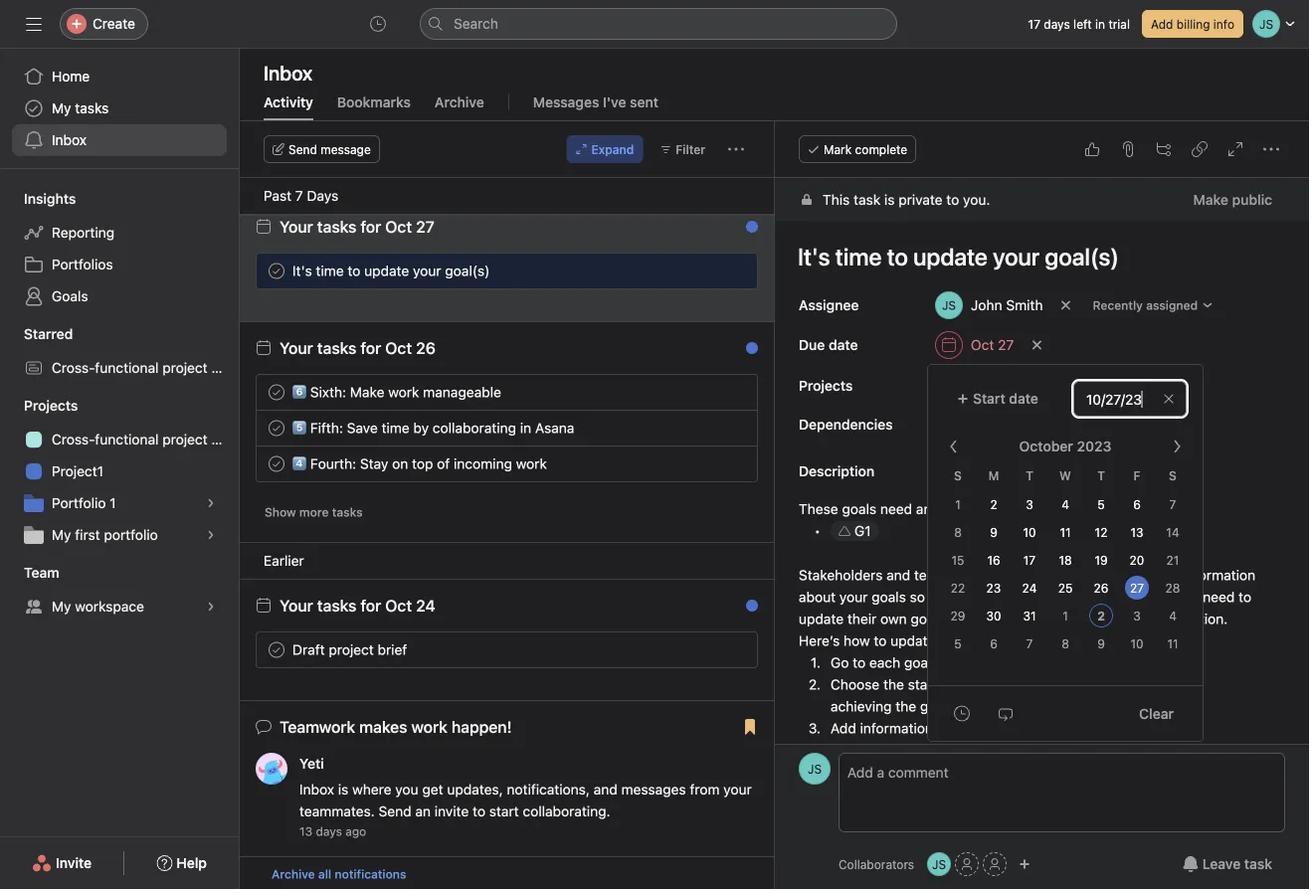 Task type: describe. For each thing, give the bounding box(es) containing it.
your up their
[[840, 589, 868, 605]]

search list box
[[420, 8, 897, 40]]

know
[[961, 589, 995, 605]]

home
[[52, 68, 90, 85]]

archive notification image for your tasks for oct 24
[[736, 603, 752, 619]]

attention.
[[1167, 611, 1228, 627]]

w
[[1060, 469, 1071, 483]]

0 horizontal spatial on
[[392, 456, 408, 472]]

this
[[823, 192, 850, 208]]

0 horizontal spatial 11
[[1060, 526, 1071, 540]]

g1
[[855, 523, 871, 539]]

start date
[[973, 390, 1039, 407]]

need up attention.
[[1203, 589, 1235, 605]]

confidence
[[1115, 676, 1186, 693]]

0 vertical spatial time
[[316, 263, 344, 279]]

tasks for your tasks for oct 27
[[317, 217, 357, 236]]

show
[[265, 505, 296, 519]]

0 horizontal spatial make
[[350, 384, 385, 400]]

what
[[1136, 589, 1167, 605]]

completed checkbox for 5️⃣
[[265, 416, 289, 440]]

1 t from the left
[[1026, 469, 1034, 483]]

sent
[[630, 94, 659, 110]]

team button
[[0, 563, 59, 583]]

cross- inside "projects" element
[[52, 431, 95, 448]]

functional for first cross-functional project plan link from the bottom
[[95, 431, 159, 448]]

1 horizontal spatial work
[[516, 456, 547, 472]]

archive notification image for your tasks for oct 26
[[736, 345, 752, 361]]

goals,
[[911, 611, 949, 627]]

need down what
[[1131, 611, 1163, 627]]

2 horizontal spatial 1
[[1063, 609, 1068, 623]]

cross-functional project plan link inside starred element
[[12, 352, 239, 384]]

to right 28 at the bottom right of page
[[1239, 589, 1252, 605]]

m
[[989, 469, 999, 483]]

0 horizontal spatial work
[[388, 384, 419, 400]]

search
[[454, 15, 498, 32]]

dependencies
[[799, 416, 893, 433]]

1 horizontal spatial more actions image
[[728, 141, 744, 157]]

ago
[[345, 825, 366, 839]]

days inside yeti inbox is where you get updates, notifications, and messages from your teammates. send an invite to start collaborating. 13 days ago
[[316, 825, 342, 839]]

latest
[[1050, 720, 1086, 737]]

my tasks
[[52, 100, 109, 116]]

first
[[75, 527, 100, 543]]

1 vertical spatial update
[[799, 611, 844, 627]]

projects element
[[0, 388, 239, 555]]

your tasks for oct 26 link
[[280, 339, 436, 358]]

4️⃣
[[292, 456, 306, 472]]

your left level
[[1033, 676, 1061, 693]]

clear
[[1139, 705, 1174, 722]]

1 vertical spatial 9
[[1097, 637, 1105, 651]]

16
[[987, 554, 1000, 568]]

g1 link
[[855, 523, 871, 539]]

date inside button
[[1009, 390, 1039, 407]]

copy task link image
[[1192, 141, 1208, 157]]

to inside yeti inbox is where you get updates, notifications, and messages from your teammates. send an invite to start collaborating. 13 days ago
[[473, 803, 486, 820]]

leave
[[1203, 856, 1241, 872]]

hide sidebar image
[[26, 16, 42, 32]]

0 vertical spatial js button
[[799, 753, 831, 785]]

0 vertical spatial an
[[916, 501, 932, 517]]

2 vertical spatial that
[[937, 720, 962, 737]]

assignee
[[799, 297, 859, 313]]

billing
[[1177, 17, 1210, 31]]

brief
[[378, 642, 407, 658]]

my for my tasks
[[52, 100, 71, 116]]

completed image for 4️⃣
[[265, 452, 289, 476]]

6️⃣
[[292, 384, 306, 400]]

1 vertical spatial information
[[860, 720, 933, 737]]

your for your tasks for oct 27
[[280, 217, 313, 236]]

stay
[[360, 456, 388, 472]]

15
[[952, 554, 964, 568]]

oct for 27
[[385, 217, 412, 236]]

add to projects
[[935, 378, 1023, 392]]

1 vertical spatial 8
[[1062, 637, 1069, 651]]

attachments: add a file to this task, it's time to update your goal(s) image
[[1120, 141, 1136, 157]]

1 vertical spatial 24
[[416, 596, 436, 615]]

1 horizontal spatial information
[[1183, 567, 1256, 583]]

archive for archive
[[435, 94, 484, 110]]

see details, portfolio 1 image
[[205, 497, 217, 509]]

1 vertical spatial 10
[[1131, 637, 1144, 651]]

your tasks for oct 24
[[280, 596, 436, 615]]

go
[[831, 655, 849, 671]]

my workspace link
[[12, 591, 227, 623]]

archive all notifications
[[272, 868, 406, 881]]

workspace
[[75, 598, 144, 615]]

teammates.
[[299, 803, 375, 820]]

date inside stakeholders and teammates need an up-to-date source of information about your goals so they know you're on track, have what they need to update their own goals, and can resolve issues that need attention. here's how to update your goals: go to each goal choose the status that reflects your level of confidence in achieving the goal add information that reflects your latest efforts
[[1086, 567, 1115, 583]]

have
[[1102, 589, 1132, 605]]

collaborating
[[433, 420, 516, 436]]

about
[[799, 589, 836, 605]]

plan for cross-functional project plan link in starred element
[[211, 360, 239, 376]]

0 vertical spatial the
[[883, 676, 904, 693]]

0 vertical spatial 24
[[1022, 581, 1037, 595]]

notifications
[[335, 868, 406, 881]]

2 s from the left
[[1169, 469, 1177, 483]]

insights element
[[0, 181, 239, 316]]

1 horizontal spatial 7
[[1170, 498, 1176, 512]]

insights button
[[0, 189, 76, 209]]

clear button
[[1126, 696, 1187, 732]]

description document
[[777, 498, 1285, 805]]

updates,
[[447, 781, 503, 798]]

make public
[[1193, 192, 1272, 208]]

history image
[[370, 16, 386, 32]]

2 vertical spatial project
[[329, 642, 374, 658]]

0 vertical spatial that
[[1102, 611, 1127, 627]]

my tasks link
[[12, 93, 227, 124]]

invite
[[56, 855, 92, 871]]

this task is private to you.
[[823, 192, 990, 208]]

expand
[[591, 142, 634, 156]]

add for projects
[[935, 378, 958, 392]]

to-
[[1067, 567, 1086, 583]]

these
[[799, 501, 838, 517]]

0 horizontal spatial 5
[[954, 637, 962, 651]]

inbox inside global element
[[52, 132, 87, 148]]

30
[[986, 609, 1001, 623]]

1 vertical spatial 2
[[1097, 609, 1105, 623]]

your inside yeti inbox is where you get updates, notifications, and messages from your teammates. send an invite to start collaborating. 13 days ago
[[723, 781, 752, 798]]

27 inside dropdown button
[[998, 337, 1014, 353]]

starred button
[[0, 324, 73, 344]]

help button
[[144, 846, 220, 881]]

up-
[[1044, 567, 1067, 583]]

20
[[1130, 554, 1144, 568]]

where
[[352, 781, 392, 798]]

make public button
[[1180, 182, 1285, 218]]

for for 26
[[361, 339, 381, 358]]

sixth:
[[310, 384, 346, 400]]

show more tasks
[[265, 505, 363, 519]]

1 horizontal spatial days
[[1044, 17, 1070, 31]]

0 vertical spatial 9
[[990, 526, 998, 540]]

stakeholders
[[799, 567, 883, 583]]

1 vertical spatial the
[[896, 698, 916, 715]]

tasks for your tasks for oct 24
[[317, 596, 357, 615]]

1 vertical spatial in
[[520, 420, 531, 436]]

need up you're
[[989, 567, 1021, 583]]

add inside stakeholders and teammates need an up-to-date source of information about your goals so they know you're on track, have what they need to update their own goals, and can resolve issues that need attention. here's how to update your goals: go to each goal choose the status that reflects your level of confidence in achieving the goal add information that reflects your latest efforts
[[831, 720, 856, 737]]

1 horizontal spatial 3
[[1133, 609, 1141, 623]]

1 vertical spatial and
[[953, 611, 977, 627]]

october
[[1019, 438, 1073, 455]]

your right set to repeat image
[[1018, 720, 1047, 737]]

need left the update:
[[880, 501, 912, 517]]

info
[[1214, 17, 1235, 31]]

for for 27
[[361, 217, 381, 236]]

1 vertical spatial time
[[382, 420, 410, 436]]

reporting
[[52, 224, 115, 241]]

and inside yeti inbox is where you get updates, notifications, and messages from your teammates. send an invite to start collaborating. 13 days ago
[[594, 781, 618, 798]]

1 horizontal spatial 26
[[1094, 581, 1109, 595]]

send inside button
[[289, 142, 317, 156]]

1 vertical spatial of
[[1166, 567, 1179, 583]]

to inside button
[[961, 378, 973, 392]]

task for this
[[854, 192, 881, 208]]

home link
[[12, 61, 227, 93]]

your down 29
[[939, 633, 968, 649]]

by
[[413, 420, 429, 436]]

leave task button
[[1170, 847, 1285, 882]]

0 horizontal spatial 10
[[1023, 526, 1036, 540]]

0 vertical spatial goal
[[904, 655, 932, 671]]

1 vertical spatial 6
[[990, 637, 998, 651]]

0 horizontal spatial 2
[[990, 498, 997, 512]]

0 vertical spatial update
[[364, 263, 409, 279]]

1 vertical spatial reflects
[[966, 720, 1015, 737]]

how
[[844, 633, 870, 649]]

private
[[899, 192, 943, 208]]

1 completed checkbox from the top
[[265, 259, 289, 283]]

1 vertical spatial clear due date image
[[1163, 393, 1175, 405]]

notifications,
[[507, 781, 590, 798]]

send inside yeti inbox is where you get updates, notifications, and messages from your teammates. send an invite to start collaborating. 13 days ago
[[379, 803, 412, 820]]

is for private
[[884, 192, 895, 208]]

5️⃣ fifth: save time by collaborating in asana
[[292, 420, 574, 436]]

1 horizontal spatial 4
[[1169, 609, 1177, 623]]

recently
[[1093, 298, 1143, 312]]

team
[[24, 565, 59, 581]]

cross-functional project plan inside starred element
[[52, 360, 239, 376]]

1 vertical spatial goal
[[920, 698, 948, 715]]

is for where
[[338, 781, 349, 798]]

teams element
[[0, 555, 239, 627]]

to right go
[[853, 655, 866, 671]]

add time image
[[954, 706, 970, 722]]

inbox inside yeti inbox is where you get updates, notifications, and messages from your teammates. send an invite to start collaborating. 13 days ago
[[299, 781, 334, 798]]

2023
[[1077, 438, 1112, 455]]

my for my workspace
[[52, 598, 71, 615]]

project1 link
[[12, 456, 227, 487]]

0 horizontal spatial clear due date image
[[1031, 339, 1043, 351]]

project inside starred element
[[162, 360, 208, 376]]

22
[[951, 581, 965, 595]]

completed image for your tasks for oct 26
[[265, 381, 289, 404]]

2 vertical spatial 27
[[1130, 581, 1144, 595]]

cross- inside starred element
[[52, 360, 95, 376]]

functional for cross-functional project plan link in starred element
[[95, 360, 159, 376]]

completed image for 5️⃣
[[265, 416, 289, 440]]

0 vertical spatial 27
[[416, 217, 435, 236]]

goals
[[52, 288, 88, 304]]

to down your tasks for oct 27 link
[[348, 263, 361, 279]]

projects
[[976, 378, 1023, 392]]

make inside the make public button
[[1193, 192, 1229, 208]]

1 vertical spatial 11
[[1167, 637, 1178, 651]]

cross-functional project plan inside "projects" element
[[52, 431, 239, 448]]

activity
[[264, 94, 313, 110]]

oct for 26
[[385, 339, 412, 358]]

oct 27 button
[[926, 327, 1023, 363]]

2 they from the left
[[1171, 589, 1199, 605]]

1 vertical spatial project
[[162, 431, 208, 448]]

1 horizontal spatial in
[[1095, 17, 1105, 31]]

your for your tasks for oct 24
[[280, 596, 313, 615]]



Task type: locate. For each thing, give the bounding box(es) containing it.
0 vertical spatial 13
[[1131, 526, 1144, 540]]

3 your from the top
[[280, 596, 313, 615]]

26 up 6️⃣ sixth: make work manageable
[[416, 339, 436, 358]]

1 archive notification image from the top
[[736, 345, 752, 361]]

13 down teammates.
[[299, 825, 312, 839]]

1 plan from the top
[[211, 360, 239, 376]]

so
[[910, 589, 925, 605]]

0 vertical spatial 11
[[1060, 526, 1071, 540]]

task right leave
[[1244, 856, 1272, 872]]

messages
[[533, 94, 599, 110]]

1 horizontal spatial make
[[1193, 192, 1229, 208]]

0 horizontal spatial they
[[929, 589, 957, 605]]

archive all notifications button
[[240, 858, 774, 889]]

your right from
[[723, 781, 752, 798]]

1 vertical spatial 4
[[1169, 609, 1177, 623]]

1 horizontal spatial 13
[[1131, 526, 1144, 540]]

each
[[869, 655, 900, 671]]

yeti
[[299, 756, 324, 772]]

1 cross- from the top
[[52, 360, 95, 376]]

update down goals,
[[891, 633, 935, 649]]

13 inside yeti inbox is where you get updates, notifications, and messages from your teammates. send an invite to start collaborating. 13 days ago
[[299, 825, 312, 839]]

of right level
[[1098, 676, 1111, 693]]

inbox link
[[12, 124, 227, 156]]

1 horizontal spatial they
[[1171, 589, 1199, 605]]

0 horizontal spatial of
[[437, 456, 450, 472]]

functional
[[95, 360, 159, 376], [95, 431, 159, 448]]

your up 6️⃣
[[280, 339, 313, 358]]

1 cross-functional project plan from the top
[[52, 360, 239, 376]]

due date
[[799, 337, 858, 353]]

update
[[364, 263, 409, 279], [799, 611, 844, 627], [891, 633, 935, 649]]

i've
[[603, 94, 626, 110]]

you
[[395, 781, 418, 798]]

functional inside starred element
[[95, 360, 159, 376]]

my down "team"
[[52, 598, 71, 615]]

13 up the 20
[[1131, 526, 1144, 540]]

past
[[264, 188, 292, 204]]

2 completed checkbox from the top
[[265, 452, 289, 476]]

an left the update:
[[916, 501, 932, 517]]

1 vertical spatial archive
[[272, 868, 315, 881]]

the down each
[[883, 676, 904, 693]]

1 vertical spatial that
[[951, 676, 977, 693]]

1 my from the top
[[52, 100, 71, 116]]

completed checkbox left 6️⃣
[[265, 381, 289, 404]]

cross-functional project plan down goals link
[[52, 360, 239, 376]]

remove assignee image
[[1060, 299, 1072, 311]]

1 your from the top
[[280, 217, 313, 236]]

0 vertical spatial 17
[[1028, 17, 1041, 31]]

teamwork makes work happen!
[[280, 718, 512, 737]]

your tasks for oct 27 link
[[280, 217, 435, 236]]

previous month image
[[946, 439, 962, 455]]

3 for from the top
[[361, 596, 381, 615]]

completed checkbox for 4️⃣
[[265, 452, 289, 476]]

add inside button
[[935, 378, 958, 392]]

tasks for my tasks
[[75, 100, 109, 116]]

7 up 14
[[1170, 498, 1176, 512]]

your tasks for oct 26
[[280, 339, 436, 358]]

plan for first cross-functional project plan link from the bottom
[[211, 431, 239, 448]]

Task Name text field
[[785, 234, 1285, 280]]

tasks up draft project brief
[[317, 596, 357, 615]]

2 horizontal spatial and
[[953, 611, 977, 627]]

js for js button to the right
[[932, 858, 946, 871]]

1 horizontal spatial time
[[382, 420, 410, 436]]

0 horizontal spatial in
[[520, 420, 531, 436]]

an inside yeti inbox is where you get updates, notifications, and messages from your teammates. send an invite to start collaborating. 13 days ago
[[415, 803, 431, 820]]

1 they from the left
[[929, 589, 957, 605]]

plan inside starred element
[[211, 360, 239, 376]]

add
[[1151, 17, 1173, 31], [935, 378, 958, 392], [831, 720, 856, 737]]

2 horizontal spatial update
[[891, 633, 935, 649]]

it's time to update your goal(s) dialog
[[775, 121, 1309, 889]]

starred element
[[0, 316, 239, 388]]

1 horizontal spatial update
[[799, 611, 844, 627]]

is up teammates.
[[338, 781, 349, 798]]

0 likes. click to like this task image
[[1084, 141, 1100, 157]]

inbox up activity
[[264, 61, 312, 84]]

an down "get" at the bottom of page
[[415, 803, 431, 820]]

task inside leave task button
[[1244, 856, 1272, 872]]

it's
[[292, 263, 312, 279]]

2 vertical spatial update
[[891, 633, 935, 649]]

projects up project1
[[24, 397, 78, 414]]

Completed checkbox
[[265, 416, 289, 440], [265, 452, 289, 476]]

invite button
[[19, 846, 105, 881]]

clear due date image up next month icon
[[1163, 393, 1175, 405]]

your for your tasks for oct 26
[[280, 339, 313, 358]]

archive for archive all notifications
[[272, 868, 315, 881]]

main content containing this task is private to you.
[[775, 178, 1309, 889]]

1 s from the left
[[954, 469, 962, 483]]

2 cross-functional project plan link from the top
[[12, 424, 239, 456]]

clear due date image
[[1031, 339, 1043, 351], [1163, 393, 1175, 405]]

7 days
[[295, 188, 338, 204]]

1 vertical spatial cross-
[[52, 431, 95, 448]]

1 functional from the top
[[95, 360, 159, 376]]

2 functional from the top
[[95, 431, 159, 448]]

your left goal(s)
[[413, 263, 441, 279]]

24
[[1022, 581, 1037, 595], [416, 596, 436, 615]]

global element
[[0, 49, 239, 168]]

2 plan from the top
[[211, 431, 239, 448]]

1 down project1 link
[[110, 495, 116, 511]]

0 vertical spatial goals
[[842, 501, 877, 517]]

27 down john smith at the right of the page
[[998, 337, 1014, 353]]

archive notification image
[[736, 345, 752, 361], [736, 603, 752, 619]]

more actions image right "filter"
[[728, 141, 744, 157]]

archive notification image
[[736, 238, 752, 254], [736, 724, 752, 740]]

information
[[1183, 567, 1256, 583], [860, 720, 933, 737]]

8 down the update:
[[954, 526, 962, 540]]

0 horizontal spatial 26
[[416, 339, 436, 358]]

goal up status on the right of page
[[904, 655, 932, 671]]

starred
[[24, 326, 73, 342]]

26 down the 19 at the right of the page
[[1094, 581, 1109, 595]]

4 down w on the bottom right
[[1062, 498, 1069, 512]]

update down your tasks for oct 27 link
[[364, 263, 409, 279]]

completed image left draft
[[265, 638, 289, 662]]

completed checkbox for your tasks for oct 26
[[265, 381, 289, 404]]

completed image
[[265, 381, 289, 404], [265, 638, 289, 662]]

that down the have
[[1102, 611, 1127, 627]]

tasks inside "link"
[[75, 100, 109, 116]]

john smith
[[971, 297, 1043, 313]]

g1 button
[[831, 521, 879, 541]]

project1
[[52, 463, 104, 480]]

0 vertical spatial of
[[437, 456, 450, 472]]

tasks right the more on the bottom of the page
[[332, 505, 363, 519]]

projects
[[799, 378, 853, 394], [24, 397, 78, 414]]

0 vertical spatial archive
[[435, 94, 484, 110]]

for up 6️⃣ sixth: make work manageable
[[361, 339, 381, 358]]

0 vertical spatial clear due date image
[[1031, 339, 1043, 351]]

2 cross- from the top
[[52, 431, 95, 448]]

1 horizontal spatial 2
[[1097, 609, 1105, 623]]

1 completed checkbox from the top
[[265, 416, 289, 440]]

messages i've sent
[[533, 94, 659, 110]]

0 vertical spatial in
[[1095, 17, 1105, 31]]

more actions for this task image
[[1263, 141, 1279, 157]]

1 completed image from the top
[[265, 259, 289, 283]]

1 horizontal spatial 27
[[998, 337, 1014, 353]]

of right top
[[437, 456, 450, 472]]

2 completed checkbox from the top
[[265, 381, 289, 404]]

tasks
[[75, 100, 109, 116], [317, 217, 357, 236], [317, 339, 357, 358], [332, 505, 363, 519], [317, 596, 357, 615]]

of up what
[[1166, 567, 1179, 583]]

0 horizontal spatial 7
[[1026, 637, 1033, 651]]

add to projects button
[[926, 371, 1032, 399]]

update up here's
[[799, 611, 844, 627]]

top
[[412, 456, 433, 472]]

for up draft project brief
[[361, 596, 381, 615]]

0 vertical spatial 4
[[1062, 498, 1069, 512]]

my inside "link"
[[52, 100, 71, 116]]

0 horizontal spatial 27
[[416, 217, 435, 236]]

in
[[1095, 17, 1105, 31], [520, 420, 531, 436], [1190, 676, 1201, 693]]

0 horizontal spatial information
[[860, 720, 933, 737]]

1 horizontal spatial 11
[[1167, 637, 1178, 651]]

1 completed image from the top
[[265, 381, 289, 404]]

2 archive notification image from the top
[[736, 724, 752, 740]]

goals up own
[[872, 589, 906, 605]]

trial
[[1109, 17, 1130, 31]]

1 horizontal spatial and
[[887, 567, 910, 583]]

1
[[110, 495, 116, 511], [955, 498, 961, 512], [1063, 609, 1068, 623]]

send left message
[[289, 142, 317, 156]]

1 horizontal spatial is
[[884, 192, 895, 208]]

0 vertical spatial your
[[280, 217, 313, 236]]

goals
[[842, 501, 877, 517], [872, 589, 906, 605]]

3 completed checkbox from the top
[[265, 638, 289, 662]]

1 horizontal spatial an
[[916, 501, 932, 517]]

get
[[422, 781, 443, 798]]

0 horizontal spatial 3
[[1026, 498, 1033, 512]]

1 cross-functional project plan link from the top
[[12, 352, 239, 384]]

0 vertical spatial reflects
[[980, 676, 1029, 693]]

1 horizontal spatial 5
[[1098, 498, 1105, 512]]

2 my from the top
[[52, 527, 71, 543]]

2 completed image from the top
[[265, 416, 289, 440]]

portfolio 1
[[52, 495, 116, 511]]

projects inside it's time to update your goal(s) dialog
[[799, 378, 853, 394]]

from
[[690, 781, 720, 798]]

to down "updates,"
[[473, 803, 486, 820]]

mark
[[824, 142, 852, 156]]

task for leave
[[1244, 856, 1272, 872]]

1 up 15 on the right bottom of the page
[[955, 498, 961, 512]]

in left asana
[[520, 420, 531, 436]]

to up each
[[874, 633, 887, 649]]

on inside stakeholders and teammates need an up-to-date source of information about your goals so they know you're on track, have what they need to update their own goals, and can resolve issues that need attention. here's how to update your goals: go to each goal choose the status that reflects your level of confidence in achieving the goal add information that reflects your latest efforts
[[1042, 589, 1058, 605]]

2 for from the top
[[361, 339, 381, 358]]

set to repeat image
[[998, 706, 1014, 722]]

2 vertical spatial and
[[594, 781, 618, 798]]

work down asana
[[516, 456, 547, 472]]

is inside yeti inbox is where you get updates, notifications, and messages from your teammates. send an invite to start collaborating. 13 days ago
[[338, 781, 349, 798]]

js for the top js button
[[808, 762, 822, 776]]

9 up "16"
[[990, 526, 998, 540]]

0 vertical spatial 5
[[1098, 498, 1105, 512]]

for for 24
[[361, 596, 381, 615]]

functional inside "projects" element
[[95, 431, 159, 448]]

1 horizontal spatial of
[[1098, 676, 1111, 693]]

oct up it's time to update your goal(s)
[[385, 217, 412, 236]]

1 vertical spatial add
[[935, 378, 958, 392]]

0 horizontal spatial 8
[[954, 526, 962, 540]]

2 your from the top
[[280, 339, 313, 358]]

main content
[[775, 178, 1309, 889]]

oct up 6️⃣ sixth: make work manageable
[[385, 339, 412, 358]]

these goals need an update:
[[799, 501, 984, 517]]

your down the past 7 days
[[280, 217, 313, 236]]

archive
[[435, 94, 484, 110], [272, 868, 315, 881]]

add to bookmarks image
[[704, 238, 720, 254]]

11 down attention.
[[1167, 637, 1178, 651]]

status
[[908, 676, 948, 693]]

3 my from the top
[[52, 598, 71, 615]]

in right confidence
[[1190, 676, 1201, 693]]

0 vertical spatial more actions image
[[728, 141, 744, 157]]

in inside stakeholders and teammates need an up-to-date source of information about your goals so they know you're on track, have what they need to update their own goals, and can resolve issues that need attention. here's how to update your goals: go to each goal choose the status that reflects your level of confidence in achieving the goal add information that reflects your latest efforts
[[1190, 676, 1201, 693]]

1 down track,
[[1063, 609, 1068, 623]]

my
[[52, 100, 71, 116], [52, 527, 71, 543], [52, 598, 71, 615]]

is left private
[[884, 192, 895, 208]]

1 horizontal spatial send
[[379, 803, 412, 820]]

1 vertical spatial js button
[[927, 853, 951, 876]]

completed image for your tasks for oct 24
[[265, 638, 289, 662]]

oct down john
[[971, 337, 994, 353]]

goal
[[904, 655, 932, 671], [920, 698, 948, 715]]

2 cross-functional project plan from the top
[[52, 431, 239, 448]]

cross-functional project plan link down goals link
[[12, 352, 239, 384]]

add for 17 days left in trial
[[1151, 17, 1173, 31]]

1 horizontal spatial js button
[[927, 853, 951, 876]]

27 down the 20
[[1130, 581, 1144, 595]]

oct up the "brief"
[[385, 596, 412, 615]]

make left public
[[1193, 192, 1229, 208]]

reflects
[[980, 676, 1029, 693], [966, 720, 1015, 737]]

goal down status on the right of page
[[920, 698, 948, 715]]

0 vertical spatial and
[[887, 567, 910, 583]]

create button
[[60, 8, 148, 40]]

3 completed image from the top
[[265, 452, 289, 476]]

add inside 'button'
[[1151, 17, 1173, 31]]

inbox down yeti
[[299, 781, 334, 798]]

projects button
[[0, 396, 78, 416]]

smith
[[1006, 297, 1043, 313]]

draft project brief
[[292, 642, 407, 658]]

1 archive notification image from the top
[[736, 238, 752, 254]]

is inside main content
[[884, 192, 895, 208]]

fourth:
[[310, 456, 356, 472]]

oct inside dropdown button
[[971, 337, 994, 353]]

0 vertical spatial 10
[[1023, 526, 1036, 540]]

my inside "projects" element
[[52, 527, 71, 543]]

days down teammates.
[[316, 825, 342, 839]]

my inside teams element
[[52, 598, 71, 615]]

add subtask image
[[1156, 141, 1172, 157]]

6 down "f"
[[1133, 498, 1141, 512]]

1 horizontal spatial 9
[[1097, 637, 1105, 651]]

completed checkbox for your tasks for oct 24
[[265, 638, 289, 662]]

29
[[951, 609, 965, 623]]

0 vertical spatial completed image
[[265, 381, 289, 404]]

0 vertical spatial 7
[[1170, 498, 1176, 512]]

cross- down "starred"
[[52, 360, 95, 376]]

1 vertical spatial 5
[[954, 637, 962, 651]]

1 for from the top
[[361, 217, 381, 236]]

inbox
[[264, 61, 312, 84], [52, 132, 87, 148], [299, 781, 334, 798]]

archive link
[[435, 94, 484, 120]]

project left the "brief"
[[329, 642, 374, 658]]

0 horizontal spatial t
[[1026, 469, 1034, 483]]

an
[[916, 501, 932, 517], [1025, 567, 1041, 583], [415, 803, 431, 820]]

27
[[416, 217, 435, 236], [998, 337, 1014, 353], [1130, 581, 1144, 595]]

october 2023
[[1019, 438, 1112, 455]]

see details, my first portfolio image
[[205, 529, 217, 541]]

fifth:
[[310, 420, 343, 436]]

1 horizontal spatial 1
[[955, 498, 961, 512]]

portfolio 1 link
[[12, 487, 227, 519]]

send down "you"
[[379, 803, 412, 820]]

of
[[437, 456, 450, 472], [1166, 567, 1179, 583], [1098, 676, 1111, 693]]

time left by
[[382, 420, 410, 436]]

time right it's
[[316, 263, 344, 279]]

7 down resolve
[[1026, 637, 1033, 651]]

1 vertical spatial more actions image
[[673, 238, 688, 254]]

an inside stakeholders and teammates need an up-to-date source of information about your goals so they know you're on track, have what they need to update their own goals, and can resolve issues that need attention. here's how to update your goals: go to each goal choose the status that reflects your level of confidence in achieving the goal add information that reflects your latest efforts
[[1025, 567, 1041, 583]]

mark complete
[[824, 142, 907, 156]]

1 vertical spatial completed image
[[265, 638, 289, 662]]

add left the start
[[935, 378, 958, 392]]

0 vertical spatial 26
[[416, 339, 436, 358]]

to left you.
[[946, 192, 959, 208]]

completed checkbox left 4️⃣
[[265, 452, 289, 476]]

12
[[1095, 526, 1108, 540]]

reporting link
[[12, 217, 227, 249]]

in right left
[[1095, 17, 1105, 31]]

teammates
[[914, 567, 986, 583]]

plan inside "projects" element
[[211, 431, 239, 448]]

1 vertical spatial js
[[932, 858, 946, 871]]

2 vertical spatial completed image
[[265, 452, 289, 476]]

0 vertical spatial inbox
[[264, 61, 312, 84]]

own
[[880, 611, 907, 627]]

0 horizontal spatial 6
[[990, 637, 998, 651]]

1 vertical spatial 26
[[1094, 581, 1109, 595]]

tasks inside 'button'
[[332, 505, 363, 519]]

completed image left 5️⃣
[[265, 416, 289, 440]]

full screen image
[[1228, 141, 1244, 157]]

1 vertical spatial your
[[280, 339, 313, 358]]

js button down achieving
[[799, 753, 831, 785]]

project
[[162, 360, 208, 376], [162, 431, 208, 448], [329, 642, 374, 658]]

tasks up "sixth:" on the top of page
[[317, 339, 357, 358]]

5 up 12
[[1098, 498, 1105, 512]]

that down status on the right of page
[[937, 720, 962, 737]]

0 vertical spatial 6
[[1133, 498, 1141, 512]]

31
[[1023, 609, 1036, 623]]

0 vertical spatial projects
[[799, 378, 853, 394]]

1 horizontal spatial 8
[[1062, 637, 1069, 651]]

0 horizontal spatial archive
[[272, 868, 315, 881]]

1 inside "projects" element
[[110, 495, 116, 511]]

more actions image
[[728, 141, 744, 157], [673, 238, 688, 254]]

and up so
[[887, 567, 910, 583]]

complete
[[855, 142, 907, 156]]

tasks for your tasks for oct 26
[[317, 339, 357, 358]]

cross-
[[52, 360, 95, 376], [52, 431, 95, 448]]

your
[[413, 263, 441, 279], [840, 589, 868, 605], [939, 633, 968, 649], [1033, 676, 1061, 693], [1018, 720, 1047, 737], [723, 781, 752, 798]]

1 vertical spatial an
[[1025, 567, 1041, 583]]

17 days left in trial
[[1028, 17, 1130, 31]]

cross-functional project plan link up project1
[[12, 424, 239, 456]]

oct for 24
[[385, 596, 412, 615]]

8
[[954, 526, 962, 540], [1062, 637, 1069, 651]]

inbox down my tasks
[[52, 132, 87, 148]]

make up save
[[350, 384, 385, 400]]

17 for 17
[[1023, 554, 1036, 568]]

projects inside dropdown button
[[24, 397, 78, 414]]

asana
[[535, 420, 574, 436]]

10
[[1023, 526, 1036, 540], [1131, 637, 1144, 651]]

manageable
[[423, 384, 501, 400]]

resolve
[[1008, 611, 1054, 627]]

archive inside button
[[272, 868, 315, 881]]

archive left all
[[272, 868, 315, 881]]

2 vertical spatial of
[[1098, 676, 1111, 693]]

1 horizontal spatial on
[[1042, 589, 1058, 605]]

1 vertical spatial 7
[[1026, 637, 1033, 651]]

my workspace
[[52, 598, 144, 615]]

date up the have
[[1086, 567, 1115, 583]]

0 vertical spatial 8
[[954, 526, 962, 540]]

days left left
[[1044, 17, 1070, 31]]

0 horizontal spatial js
[[808, 762, 822, 776]]

my first portfolio
[[52, 527, 158, 543]]

9
[[990, 526, 998, 540], [1097, 637, 1105, 651]]

add or remove collaborators image
[[1019, 859, 1031, 870]]

choose
[[831, 676, 880, 693]]

next month image
[[1169, 439, 1185, 455]]

goals inside stakeholders and teammates need an up-to-date source of information about your goals so they know you're on track, have what they need to update their own goals, and can resolve issues that need attention. here's how to update your goals: go to each goal choose the status that reflects your level of confidence in achieving the goal add information that reflects your latest efforts
[[872, 589, 906, 605]]

Due date text field
[[1073, 381, 1187, 417]]

2 vertical spatial add
[[831, 720, 856, 737]]

completed image left 4️⃣
[[265, 452, 289, 476]]

4️⃣ fourth: stay on top of incoming work
[[292, 456, 547, 472]]

0 horizontal spatial 4
[[1062, 498, 1069, 512]]

0 vertical spatial days
[[1044, 17, 1070, 31]]

message
[[321, 142, 371, 156]]

1 vertical spatial 3
[[1133, 609, 1141, 623]]

0 horizontal spatial date
[[1009, 390, 1039, 407]]

6 down the can
[[990, 637, 998, 651]]

0 vertical spatial add
[[1151, 17, 1173, 31]]

s down next month icon
[[1169, 469, 1177, 483]]

my for my first portfolio
[[52, 527, 71, 543]]

make
[[1193, 192, 1229, 208], [350, 384, 385, 400]]

leave task
[[1203, 856, 1272, 872]]

add billing info
[[1151, 17, 1235, 31]]

functional down goals link
[[95, 360, 159, 376]]

more actions image left 'add to bookmarks' "image" at the right of page
[[673, 238, 688, 254]]

2 completed image from the top
[[265, 638, 289, 662]]

on left top
[[392, 456, 408, 472]]

t down 2023
[[1097, 469, 1105, 483]]

archive notification image left due date
[[736, 345, 752, 361]]

1 vertical spatial plan
[[211, 431, 239, 448]]

reflects left the latest
[[966, 720, 1015, 737]]

17 left up-
[[1023, 554, 1036, 568]]

see details, my workspace image
[[205, 601, 217, 613]]

task
[[854, 192, 881, 208], [1244, 856, 1272, 872]]

17 for 17 days left in trial
[[1028, 17, 1041, 31]]

0 vertical spatial task
[[854, 192, 881, 208]]

date right the start
[[1009, 390, 1039, 407]]

1 vertical spatial make
[[350, 384, 385, 400]]

completed image
[[265, 259, 289, 283], [265, 416, 289, 440], [265, 452, 289, 476]]

completed image for it's
[[265, 259, 289, 283]]

0 vertical spatial my
[[52, 100, 71, 116]]

0 vertical spatial 3
[[1026, 498, 1033, 512]]

portfolio
[[104, 527, 158, 543]]

2 archive notification image from the top
[[736, 603, 752, 619]]

efforts
[[1090, 720, 1132, 737]]

0 vertical spatial completed checkbox
[[265, 259, 289, 283]]

2 t from the left
[[1097, 469, 1105, 483]]

Completed checkbox
[[265, 259, 289, 283], [265, 381, 289, 404], [265, 638, 289, 662]]



Task type: vqa. For each thing, say whether or not it's contained in the screenshot.


